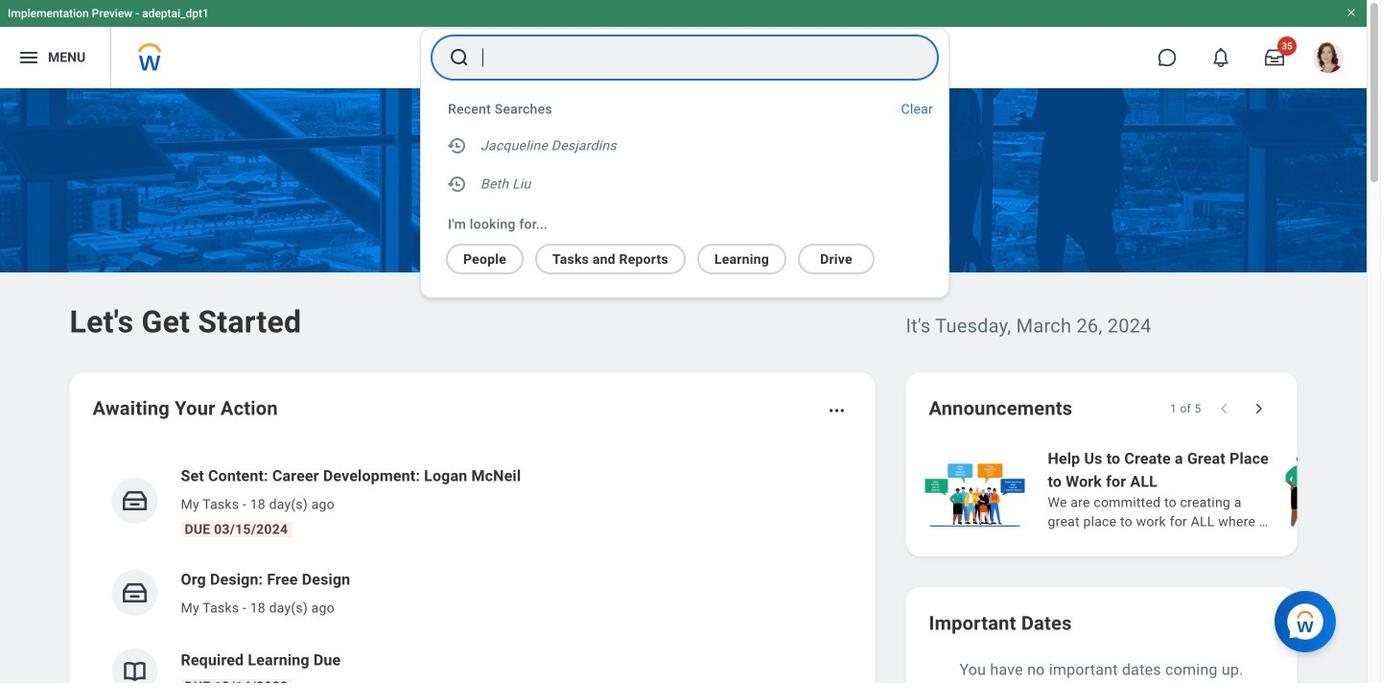 Task type: locate. For each thing, give the bounding box(es) containing it.
inbox large image
[[1266, 48, 1285, 67]]

status
[[1171, 401, 1202, 416]]

None search field
[[420, 28, 950, 298]]

list box
[[421, 127, 949, 207], [421, 236, 926, 274]]

inbox image
[[120, 487, 149, 515], [120, 579, 149, 607]]

banner
[[0, 0, 1367, 88]]

justify image
[[17, 46, 40, 69]]

book open image
[[120, 657, 149, 683]]

0 vertical spatial inbox image
[[120, 487, 149, 515]]

time image
[[446, 134, 469, 157]]

1 list box from the top
[[421, 127, 949, 207]]

notifications large image
[[1212, 48, 1231, 67]]

related actions image
[[828, 401, 847, 420]]

main content
[[0, 88, 1382, 683]]

list
[[922, 445, 1382, 534], [93, 449, 853, 683]]

1 vertical spatial list box
[[421, 236, 926, 274]]

0 vertical spatial list box
[[421, 127, 949, 207]]

1 vertical spatial inbox image
[[120, 579, 149, 607]]

2 inbox image from the top
[[120, 579, 149, 607]]



Task type: vqa. For each thing, say whether or not it's contained in the screenshot.
justify Image
yes



Task type: describe. For each thing, give the bounding box(es) containing it.
profile logan mcneil image
[[1314, 42, 1344, 77]]

1 inbox image from the top
[[120, 487, 149, 515]]

chevron right small image
[[1250, 399, 1269, 418]]

search image
[[448, 46, 471, 69]]

close environment banner image
[[1346, 7, 1358, 18]]

Search Workday  search field
[[483, 36, 899, 79]]

0 horizontal spatial list
[[93, 449, 853, 683]]

1 horizontal spatial list
[[922, 445, 1382, 534]]

2 list box from the top
[[421, 236, 926, 274]]

time image
[[446, 173, 469, 196]]

chevron left small image
[[1215, 399, 1235, 418]]



